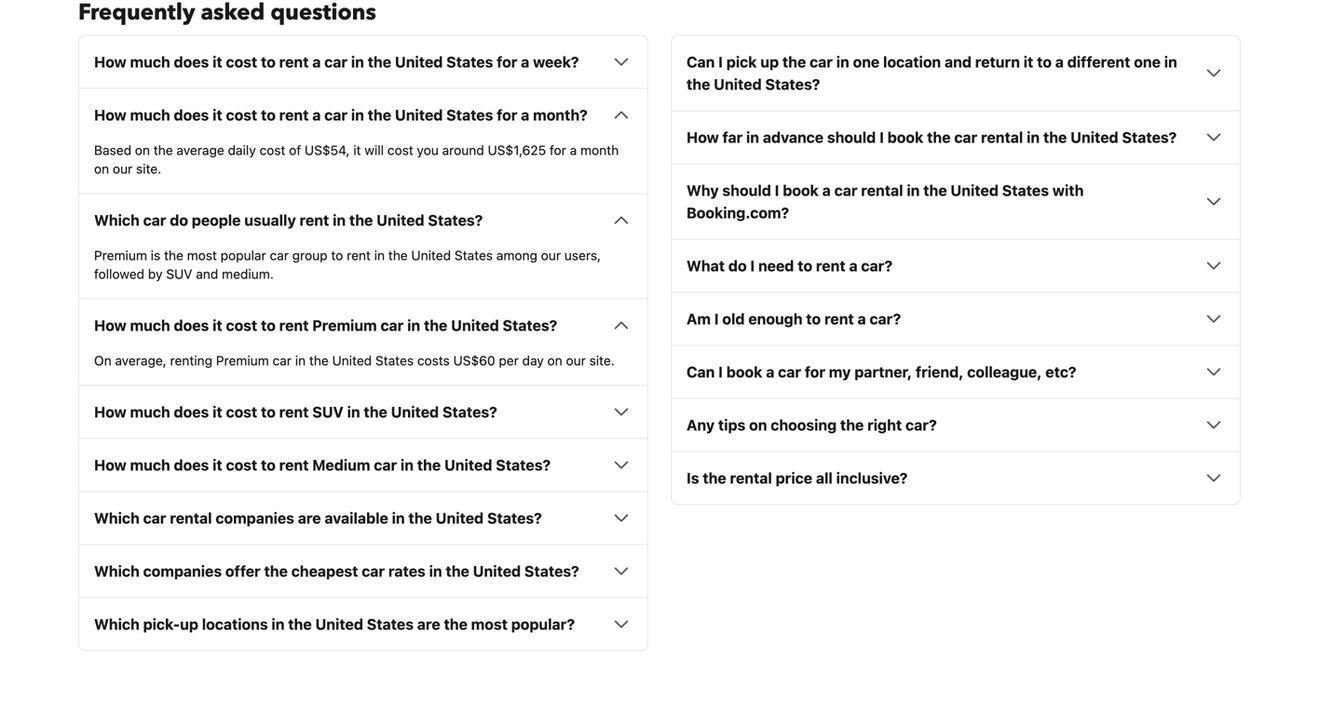 Task type: describe. For each thing, give the bounding box(es) containing it.
on down based
[[94, 161, 109, 176]]

how much does it cost to rent a car in the united states for a week? button
[[94, 51, 633, 73]]

medium.
[[222, 266, 274, 282]]

should inside why should i book a car rental in the united states with booking.com?
[[723, 182, 771, 199]]

car? inside any tips on choosing the right car? dropdown button
[[906, 416, 937, 434]]

any
[[687, 416, 715, 434]]

month
[[581, 142, 619, 158]]

how much does it cost to rent a car in the united states for a month? button
[[94, 104, 633, 126]]

states? inside the can i pick up the car in one location and return it to a different one in the united states?
[[766, 75, 820, 93]]

which for which pick-up locations in the united states are the most popular?
[[94, 616, 140, 633]]

to inside how much does it cost to rent suv in the united states? dropdown button
[[261, 403, 276, 421]]

tips
[[718, 416, 746, 434]]

enough
[[749, 310, 803, 328]]

average
[[177, 142, 224, 158]]

rent inside dropdown button
[[816, 257, 846, 275]]

pick
[[727, 53, 757, 71]]

what do i need to rent a car? button
[[687, 255, 1225, 277]]

which pick-up locations in the united states are the most popular?
[[94, 616, 575, 633]]

how much does it cost to rent a car in the united states for a week?
[[94, 53, 579, 71]]

states left costs
[[376, 353, 414, 368]]

of
[[289, 142, 301, 158]]

to inside how much does it cost to rent premium car in the united states? dropdown button
[[261, 317, 276, 334]]

far
[[723, 128, 743, 146]]

users,
[[565, 248, 601, 263]]

based
[[94, 142, 131, 158]]

a up us$54,
[[312, 106, 321, 124]]

which companies offer the cheapest car rates in the united states? button
[[94, 560, 633, 583]]

people
[[192, 211, 241, 229]]

any tips on choosing the right car?
[[687, 416, 937, 434]]

all
[[816, 469, 833, 487]]

do inside dropdown button
[[729, 257, 747, 275]]

location
[[883, 53, 941, 71]]

united inside why should i book a car rental in the united states with booking.com?
[[951, 182, 999, 199]]

offer
[[225, 563, 261, 580]]

usually
[[244, 211, 296, 229]]

0 horizontal spatial book
[[727, 363, 763, 381]]

in inside 'dropdown button'
[[429, 563, 442, 580]]

am
[[687, 310, 711, 328]]

why should i book a car rental in the united states with booking.com?
[[687, 182, 1084, 222]]

much for how much does it cost to rent a car in the united states for a month?
[[130, 106, 170, 124]]

cheapest
[[291, 563, 358, 580]]

states left week?
[[447, 53, 493, 71]]

car? for what do i need to rent a car?
[[861, 257, 893, 275]]

book inside why should i book a car rental in the united states with booking.com?
[[783, 182, 819, 199]]

how for how much does it cost to rent a car in the united states for a month?
[[94, 106, 126, 124]]

how for how far in advance should i book the car rental in the united states?
[[687, 128, 719, 146]]

by
[[148, 266, 163, 282]]

price
[[776, 469, 813, 487]]

rent up group
[[300, 211, 329, 229]]

cost for how much does it cost to rent premium car in the united states?
[[226, 317, 257, 334]]

how much does it cost to rent a car in the united states for a month?
[[94, 106, 588, 124]]

can for can i book a car for my partner, friend, colleague, etc?
[[687, 363, 715, 381]]

states? inside 'dropdown button'
[[525, 563, 579, 580]]

i inside the can i pick up the car in one location and return it to a different one in the united states?
[[719, 53, 723, 71]]

united inside the can i pick up the car in one location and return it to a different one in the united states?
[[714, 75, 762, 93]]

rent up the how much does it cost to rent medium car in the united states?
[[279, 403, 309, 421]]

group
[[292, 248, 328, 263]]

united inside premium is the most popular car group to rent in the united states among our users, followed by suv and medium.
[[411, 248, 451, 263]]

how much does it cost to rent suv in the united states? button
[[94, 401, 633, 423]]

in inside premium is the most popular car group to rent in the united states among our users, followed by suv and medium.
[[374, 248, 385, 263]]

to inside the can i pick up the car in one location and return it to a different one in the united states?
[[1037, 53, 1052, 71]]

do inside dropdown button
[[170, 211, 188, 229]]

etc?
[[1046, 363, 1077, 381]]

renting
[[170, 353, 213, 368]]

it inside the can i pick up the car in one location and return it to a different one in the united states?
[[1024, 53, 1034, 71]]

with
[[1053, 182, 1084, 199]]

much for how much does it cost to rent medium car in the united states?
[[130, 456, 170, 474]]

2 one from the left
[[1134, 53, 1161, 71]]

how for how much does it cost to rent premium car in the united states?
[[94, 317, 126, 334]]

how far in advance should i book the car rental in the united states?
[[687, 128, 1177, 146]]

cost for how much does it cost to rent a car in the united states for a week?
[[226, 53, 257, 71]]

how far in advance should i book the car rental in the united states? button
[[687, 126, 1225, 148]]

for inside based on the average daily cost of us$54, it will cost you around us$1,625 for a month on our site.
[[550, 142, 566, 158]]

rental inside which car rental companies are available in the united states? dropdown button
[[170, 510, 212, 527]]

most inside dropdown button
[[471, 616, 508, 633]]

0 vertical spatial book
[[888, 128, 924, 146]]

can i book a car for my partner, friend, colleague, etc?
[[687, 363, 1077, 381]]

is
[[687, 469, 699, 487]]

colleague,
[[968, 363, 1042, 381]]

can i book a car for my partner, friend, colleague, etc? button
[[687, 361, 1225, 383]]

average,
[[115, 353, 167, 368]]

premium inside dropdown button
[[312, 317, 377, 334]]

on
[[94, 353, 112, 368]]

old
[[723, 310, 745, 328]]

rent up my
[[825, 310, 854, 328]]

followed
[[94, 266, 145, 282]]

which for which car do people usually rent in the united states?
[[94, 211, 140, 229]]

on inside dropdown button
[[749, 416, 767, 434]]

much for how much does it cost to rent suv in the united states?
[[130, 403, 170, 421]]

a inside 'can i book a car for my partner, friend, colleague, etc?' dropdown button
[[766, 363, 775, 381]]

our for how much does it cost to rent premium car in the united states?
[[566, 353, 586, 368]]

it for how much does it cost to rent medium car in the united states?
[[213, 456, 222, 474]]

states inside premium is the most popular car group to rent in the united states among our users, followed by suv and medium.
[[455, 248, 493, 263]]

daily
[[228, 142, 256, 158]]

rental inside why should i book a car rental in the united states with booking.com?
[[861, 182, 904, 199]]

on average, renting premium car in the united states costs us$60 per day on our site.
[[94, 353, 615, 368]]

a inside why should i book a car rental in the united states with booking.com?
[[823, 182, 831, 199]]

states inside why should i book a car rental in the united states with booking.com?
[[1003, 182, 1049, 199]]

cost for how much does it cost to rent a car in the united states for a month?
[[226, 106, 257, 124]]

is
[[151, 248, 161, 263]]

what
[[687, 257, 725, 275]]

and inside the can i pick up the car in one location and return it to a different one in the united states?
[[945, 53, 972, 71]]

which car rental companies are available in the united states? button
[[94, 507, 633, 530]]

up inside the can i pick up the car in one location and return it to a different one in the united states?
[[761, 53, 779, 71]]

need
[[759, 257, 794, 275]]

a inside the can i pick up the car in one location and return it to a different one in the united states?
[[1056, 53, 1064, 71]]

costs
[[417, 353, 450, 368]]

pick-
[[143, 616, 180, 633]]

how much does it cost to rent suv in the united states?
[[94, 403, 497, 421]]

locations
[[202, 616, 268, 633]]

most inside premium is the most popular car group to rent in the united states among our users, followed by suv and medium.
[[187, 248, 217, 263]]

a inside based on the average daily cost of us$54, it will cost you around us$1,625 for a month on our site.
[[570, 142, 577, 158]]

i inside dropdown button
[[751, 257, 755, 275]]

am i old enough to rent a car? button
[[687, 308, 1225, 330]]

how much does it cost to rent premium car in the united states? button
[[94, 314, 633, 337]]

inclusive?
[[836, 469, 908, 487]]

why
[[687, 182, 719, 199]]

which car do people usually rent in the united states? button
[[94, 209, 633, 231]]

us$1,625
[[488, 142, 546, 158]]

us$54,
[[305, 142, 350, 158]]

am i old enough to rent a car?
[[687, 310, 901, 328]]

states down rates
[[367, 616, 414, 633]]

rates
[[389, 563, 426, 580]]

popular
[[221, 248, 266, 263]]

rental inside is the rental price all inclusive? dropdown button
[[730, 469, 772, 487]]

rent up of
[[279, 106, 309, 124]]



Task type: locate. For each thing, give the bounding box(es) containing it.
our
[[113, 161, 133, 176], [541, 248, 561, 263], [566, 353, 586, 368]]

our inside based on the average daily cost of us$54, it will cost you around us$1,625 for a month on our site.
[[113, 161, 133, 176]]

does for how much does it cost to rent medium car in the united states?
[[174, 456, 209, 474]]

rental inside how far in advance should i book the car rental in the united states? dropdown button
[[981, 128, 1024, 146]]

i up tips
[[719, 363, 723, 381]]

it inside how much does it cost to rent suv in the united states? dropdown button
[[213, 403, 222, 421]]

to inside how much does it cost to rent medium car in the united states? dropdown button
[[261, 456, 276, 474]]

0 vertical spatial do
[[170, 211, 188, 229]]

1 horizontal spatial book
[[783, 182, 819, 199]]

to inside am i old enough to rent a car? dropdown button
[[806, 310, 821, 328]]

should
[[827, 128, 876, 146], [723, 182, 771, 199]]

0 vertical spatial our
[[113, 161, 133, 176]]

1 horizontal spatial premium
[[216, 353, 269, 368]]

1 one from the left
[[853, 53, 880, 71]]

how
[[94, 53, 126, 71], [94, 106, 126, 124], [687, 128, 719, 146], [94, 317, 126, 334], [94, 403, 126, 421], [94, 456, 126, 474]]

premium up followed
[[94, 248, 147, 263]]

united inside 'dropdown button'
[[473, 563, 521, 580]]

2 can from the top
[[687, 363, 715, 381]]

2 horizontal spatial our
[[566, 353, 586, 368]]

is the rental price all inclusive?
[[687, 469, 908, 487]]

are left available
[[298, 510, 321, 527]]

car? inside what do i need to rent a car? dropdown button
[[861, 257, 893, 275]]

it for how much does it cost to rent a car in the united states for a week?
[[213, 53, 222, 71]]

rent up 'on average, renting premium car in the united states costs us$60 per day on our site.'
[[279, 317, 309, 334]]

1 horizontal spatial suv
[[312, 403, 344, 421]]

for inside how much does it cost to rent a car in the united states for a month? dropdown button
[[497, 106, 518, 124]]

can i pick up the car in one location and return it to a different one in the united states?
[[687, 53, 1178, 93]]

can for can i pick up the car in one location and return it to a different one in the united states?
[[687, 53, 715, 71]]

much for how much does it cost to rent premium car in the united states?
[[130, 317, 170, 334]]

0 vertical spatial most
[[187, 248, 217, 263]]

premium inside premium is the most popular car group to rent in the united states among our users, followed by suv and medium.
[[94, 248, 147, 263]]

it for how much does it cost to rent suv in the united states?
[[213, 403, 222, 421]]

medium
[[312, 456, 370, 474]]

it for how much does it cost to rent a car in the united states for a month?
[[213, 106, 222, 124]]

it inside based on the average daily cost of us$54, it will cost you around us$1,625 for a month on our site.
[[353, 142, 361, 158]]

2 which from the top
[[94, 510, 140, 527]]

0 horizontal spatial up
[[180, 616, 198, 633]]

1 vertical spatial suv
[[312, 403, 344, 421]]

suv right by
[[166, 266, 192, 282]]

much inside how much does it cost to rent premium car in the united states? dropdown button
[[130, 317, 170, 334]]

1 vertical spatial most
[[471, 616, 508, 633]]

cost for how much does it cost to rent suv in the united states?
[[226, 403, 257, 421]]

1 horizontal spatial up
[[761, 53, 779, 71]]

one
[[853, 53, 880, 71], [1134, 53, 1161, 71]]

premium
[[94, 248, 147, 263], [312, 317, 377, 334], [216, 353, 269, 368]]

to inside premium is the most popular car group to rent in the united states among our users, followed by suv and medium.
[[331, 248, 343, 263]]

much inside how much does it cost to rent a car in the united states for a week? dropdown button
[[130, 53, 170, 71]]

0 vertical spatial should
[[827, 128, 876, 146]]

0 vertical spatial suv
[[166, 266, 192, 282]]

a
[[312, 53, 321, 71], [521, 53, 530, 71], [1056, 53, 1064, 71], [312, 106, 321, 124], [521, 106, 530, 124], [570, 142, 577, 158], [823, 182, 831, 199], [849, 257, 858, 275], [858, 310, 866, 328], [766, 363, 775, 381]]

month?
[[533, 106, 588, 124]]

car? for am i old enough to rent a car?
[[870, 310, 901, 328]]

the
[[368, 53, 391, 71], [783, 53, 806, 71], [687, 75, 710, 93], [368, 106, 391, 124], [927, 128, 951, 146], [1044, 128, 1067, 146], [154, 142, 173, 158], [924, 182, 947, 199], [349, 211, 373, 229], [164, 248, 183, 263], [388, 248, 408, 263], [424, 317, 448, 334], [309, 353, 329, 368], [364, 403, 388, 421], [841, 416, 864, 434], [417, 456, 441, 474], [703, 469, 727, 487], [409, 510, 432, 527], [264, 563, 288, 580], [446, 563, 470, 580], [288, 616, 312, 633], [444, 616, 468, 633]]

1 vertical spatial book
[[783, 182, 819, 199]]

which car do people usually rent in the united states?
[[94, 211, 483, 229]]

5 does from the top
[[174, 456, 209, 474]]

our left "users," in the left top of the page
[[541, 248, 561, 263]]

and left return
[[945, 53, 972, 71]]

car inside why should i book a car rental in the united states with booking.com?
[[835, 182, 858, 199]]

0 vertical spatial can
[[687, 53, 715, 71]]

a left week?
[[521, 53, 530, 71]]

do right what
[[729, 257, 747, 275]]

i up 'booking.com?'
[[775, 182, 779, 199]]

will
[[365, 142, 384, 158]]

our down based
[[113, 161, 133, 176]]

to
[[261, 53, 276, 71], [1037, 53, 1052, 71], [261, 106, 276, 124], [331, 248, 343, 263], [798, 257, 813, 275], [806, 310, 821, 328], [261, 317, 276, 334], [261, 403, 276, 421], [261, 456, 276, 474]]

a down why should i book a car rental in the united states with booking.com?
[[849, 257, 858, 275]]

companies
[[216, 510, 294, 527], [143, 563, 222, 580]]

much inside how much does it cost to rent a car in the united states for a month? dropdown button
[[130, 106, 170, 124]]

0 horizontal spatial suv
[[166, 266, 192, 282]]

2 vertical spatial book
[[727, 363, 763, 381]]

premium right renting
[[216, 353, 269, 368]]

partner,
[[855, 363, 912, 381]]

3 much from the top
[[130, 317, 170, 334]]

much inside how much does it cost to rent suv in the united states? dropdown button
[[130, 403, 170, 421]]

1 vertical spatial are
[[417, 616, 440, 633]]

0 horizontal spatial are
[[298, 510, 321, 527]]

can inside the can i pick up the car in one location and return it to a different one in the united states?
[[687, 53, 715, 71]]

in inside why should i book a car rental in the united states with booking.com?
[[907, 182, 920, 199]]

which companies offer the cheapest car rates in the united states?
[[94, 563, 579, 580]]

much inside how much does it cost to rent medium car in the united states? dropdown button
[[130, 456, 170, 474]]

1 which from the top
[[94, 211, 140, 229]]

site. right day
[[590, 353, 615, 368]]

for down month?
[[550, 142, 566, 158]]

a down advance
[[823, 182, 831, 199]]

2 vertical spatial premium
[[216, 353, 269, 368]]

up left the locations at the left bottom of the page
[[180, 616, 198, 633]]

book down old
[[727, 363, 763, 381]]

available
[[325, 510, 388, 527]]

0 horizontal spatial premium
[[94, 248, 147, 263]]

3 which from the top
[[94, 563, 140, 580]]

do left people
[[170, 211, 188, 229]]

suv inside dropdown button
[[312, 403, 344, 421]]

4 which from the top
[[94, 616, 140, 633]]

my
[[829, 363, 851, 381]]

1 vertical spatial companies
[[143, 563, 222, 580]]

4 does from the top
[[174, 403, 209, 421]]

our inside premium is the most popular car group to rent in the united states among our users, followed by suv and medium.
[[541, 248, 561, 263]]

1 horizontal spatial our
[[541, 248, 561, 263]]

i left need at top right
[[751, 257, 755, 275]]

booking.com?
[[687, 204, 789, 222]]

how for how much does it cost to rent suv in the united states?
[[94, 403, 126, 421]]

premium up 'on average, renting premium car in the united states costs us$60 per day on our site.'
[[312, 317, 377, 334]]

a left month
[[570, 142, 577, 158]]

1 vertical spatial and
[[196, 266, 218, 282]]

3 does from the top
[[174, 317, 209, 334]]

1 vertical spatial our
[[541, 248, 561, 263]]

does for how much does it cost to rent premium car in the united states?
[[174, 317, 209, 334]]

1 horizontal spatial should
[[827, 128, 876, 146]]

should right advance
[[827, 128, 876, 146]]

and inside premium is the most popular car group to rent in the united states among our users, followed by suv and medium.
[[196, 266, 218, 282]]

which pick-up locations in the united states are the most popular? button
[[94, 613, 633, 636]]

1 vertical spatial premium
[[312, 317, 377, 334]]

are
[[298, 510, 321, 527], [417, 616, 440, 633]]

1 vertical spatial do
[[729, 257, 747, 275]]

how much does it cost to rent medium car in the united states?
[[94, 456, 551, 474]]

site. up is
[[136, 161, 161, 176]]

up
[[761, 53, 779, 71], [180, 616, 198, 633]]

a up how much does it cost to rent a car in the united states for a month?
[[312, 53, 321, 71]]

0 horizontal spatial should
[[723, 182, 771, 199]]

for left my
[[805, 363, 826, 381]]

how for how much does it cost to rent a car in the united states for a week?
[[94, 53, 126, 71]]

up inside which pick-up locations in the united states are the most popular? dropdown button
[[180, 616, 198, 633]]

united
[[395, 53, 443, 71], [714, 75, 762, 93], [395, 106, 443, 124], [1071, 128, 1119, 146], [951, 182, 999, 199], [377, 211, 425, 229], [411, 248, 451, 263], [451, 317, 499, 334], [332, 353, 372, 368], [391, 403, 439, 421], [444, 456, 492, 474], [436, 510, 484, 527], [473, 563, 521, 580], [315, 616, 363, 633]]

2 horizontal spatial book
[[888, 128, 924, 146]]

car? down why should i book a car rental in the united states with booking.com?
[[861, 257, 893, 275]]

how much does it cost to rent premium car in the united states?
[[94, 317, 558, 334]]

1 horizontal spatial site.
[[590, 353, 615, 368]]

0 vertical spatial companies
[[216, 510, 294, 527]]

i up why should i book a car rental in the united states with booking.com?
[[880, 128, 884, 146]]

it inside how much does it cost to rent premium car in the united states? dropdown button
[[213, 317, 222, 334]]

to inside what do i need to rent a car? dropdown button
[[798, 257, 813, 275]]

rent up how much does it cost to rent a car in the united states for a month?
[[279, 53, 309, 71]]

right
[[868, 416, 902, 434]]

most left popular?
[[471, 616, 508, 633]]

companies inside dropdown button
[[216, 510, 294, 527]]

book up why should i book a car rental in the united states with booking.com?
[[888, 128, 924, 146]]

0 vertical spatial up
[[761, 53, 779, 71]]

what do i need to rent a car?
[[687, 257, 893, 275]]

car inside 'dropdown button'
[[362, 563, 385, 580]]

a up the 'can i book a car for my partner, friend, colleague, etc?'
[[858, 310, 866, 328]]

you
[[417, 142, 439, 158]]

2 vertical spatial car?
[[906, 416, 937, 434]]

one right different
[[1134, 53, 1161, 71]]

0 vertical spatial premium
[[94, 248, 147, 263]]

premium is the most popular car group to rent in the united states among our users, followed by suv and medium.
[[94, 248, 601, 282]]

1 vertical spatial can
[[687, 363, 715, 381]]

popular?
[[511, 616, 575, 633]]

1 horizontal spatial most
[[471, 616, 508, 633]]

does for how much does it cost to rent a car in the united states for a month?
[[174, 106, 209, 124]]

which
[[94, 211, 140, 229], [94, 510, 140, 527], [94, 563, 140, 580], [94, 616, 140, 633]]

car
[[324, 53, 348, 71], [810, 53, 833, 71], [324, 106, 348, 124], [955, 128, 978, 146], [835, 182, 858, 199], [143, 211, 166, 229], [270, 248, 289, 263], [381, 317, 404, 334], [273, 353, 292, 368], [778, 363, 801, 381], [374, 456, 397, 474], [143, 510, 166, 527], [362, 563, 385, 580]]

1 much from the top
[[130, 53, 170, 71]]

1 vertical spatial up
[[180, 616, 198, 633]]

how for how much does it cost to rent medium car in the united states?
[[94, 456, 126, 474]]

suv inside premium is the most popular car group to rent in the united states among our users, followed by suv and medium.
[[166, 266, 192, 282]]

states left with
[[1003, 182, 1049, 199]]

car inside premium is the most popular car group to rent in the united states among our users, followed by suv and medium.
[[270, 248, 289, 263]]

which for which companies offer the cheapest car rates in the united states?
[[94, 563, 140, 580]]

rent inside premium is the most popular car group to rent in the united states among our users, followed by suv and medium.
[[347, 248, 371, 263]]

for
[[497, 53, 518, 71], [497, 106, 518, 124], [550, 142, 566, 158], [805, 363, 826, 381]]

companies up pick- on the bottom
[[143, 563, 222, 580]]

i left pick
[[719, 53, 723, 71]]

which inside 'dropdown button'
[[94, 563, 140, 580]]

our right day
[[566, 353, 586, 368]]

and
[[945, 53, 972, 71], [196, 266, 218, 282]]

it for how much does it cost to rent premium car in the united states?
[[213, 317, 222, 334]]

around
[[442, 142, 484, 158]]

2 does from the top
[[174, 106, 209, 124]]

1 vertical spatial site.
[[590, 353, 615, 368]]

does for how much does it cost to rent a car in the united states for a week?
[[174, 53, 209, 71]]

rent left medium
[[279, 456, 309, 474]]

advance
[[763, 128, 824, 146]]

1 vertical spatial should
[[723, 182, 771, 199]]

can
[[687, 53, 715, 71], [687, 363, 715, 381]]

1 horizontal spatial and
[[945, 53, 972, 71]]

rent right need at top right
[[816, 257, 846, 275]]

car? up partner,
[[870, 310, 901, 328]]

one left location
[[853, 53, 880, 71]]

companies up offer at bottom left
[[216, 510, 294, 527]]

for left week?
[[497, 53, 518, 71]]

i inside why should i book a car rental in the united states with booking.com?
[[775, 182, 779, 199]]

should up 'booking.com?'
[[723, 182, 771, 199]]

1 can from the top
[[687, 53, 715, 71]]

0 horizontal spatial do
[[170, 211, 188, 229]]

i
[[719, 53, 723, 71], [880, 128, 884, 146], [775, 182, 779, 199], [751, 257, 755, 275], [715, 310, 719, 328], [719, 363, 723, 381]]

much
[[130, 53, 170, 71], [130, 106, 170, 124], [130, 317, 170, 334], [130, 403, 170, 421], [130, 456, 170, 474]]

0 horizontal spatial one
[[853, 53, 880, 71]]

and left medium.
[[196, 266, 218, 282]]

car? right the right
[[906, 416, 937, 434]]

return
[[975, 53, 1020, 71]]

rent down which car do people usually rent in the united states? dropdown button
[[347, 248, 371, 263]]

can up the any
[[687, 363, 715, 381]]

our for which car do people usually rent in the united states?
[[541, 248, 561, 263]]

any tips on choosing the right car? button
[[687, 414, 1225, 436]]

on right tips
[[749, 416, 767, 434]]

book
[[888, 128, 924, 146], [783, 182, 819, 199], [727, 363, 763, 381]]

a inside am i old enough to rent a car? dropdown button
[[858, 310, 866, 328]]

to inside how much does it cost to rent a car in the united states for a month? dropdown button
[[261, 106, 276, 124]]

does
[[174, 53, 209, 71], [174, 106, 209, 124], [174, 317, 209, 334], [174, 403, 209, 421], [174, 456, 209, 474]]

us$60
[[453, 353, 495, 368]]

to inside how much does it cost to rent a car in the united states for a week? dropdown button
[[261, 53, 276, 71]]

based on the average daily cost of us$54, it will cost you around us$1,625 for a month on our site.
[[94, 142, 619, 176]]

most down people
[[187, 248, 217, 263]]

do
[[170, 211, 188, 229], [729, 257, 747, 275]]

book down advance
[[783, 182, 819, 199]]

site. inside based on the average daily cost of us$54, it will cost you around us$1,625 for a month on our site.
[[136, 161, 161, 176]]

how much does it cost to rent medium car in the united states? button
[[94, 454, 633, 476]]

why should i book a car rental in the united states with booking.com? button
[[687, 179, 1225, 224]]

i left old
[[715, 310, 719, 328]]

which car rental companies are available in the united states?
[[94, 510, 542, 527]]

companies inside 'dropdown button'
[[143, 563, 222, 580]]

the inside based on the average daily cost of us$54, it will cost you around us$1,625 for a month on our site.
[[154, 142, 173, 158]]

can left pick
[[687, 53, 715, 71]]

it inside how much does it cost to rent a car in the united states for a week? dropdown button
[[213, 53, 222, 71]]

0 horizontal spatial and
[[196, 266, 218, 282]]

for inside how much does it cost to rent a car in the united states for a week? dropdown button
[[497, 53, 518, 71]]

states up the around
[[447, 106, 493, 124]]

are down rates
[[417, 616, 440, 633]]

the inside why should i book a car rental in the united states with booking.com?
[[924, 182, 947, 199]]

2 vertical spatial our
[[566, 353, 586, 368]]

suv up the how much does it cost to rent medium car in the united states?
[[312, 403, 344, 421]]

1 vertical spatial car?
[[870, 310, 901, 328]]

it
[[213, 53, 222, 71], [1024, 53, 1034, 71], [213, 106, 222, 124], [353, 142, 361, 158], [213, 317, 222, 334], [213, 403, 222, 421], [213, 456, 222, 474]]

day
[[522, 353, 544, 368]]

0 vertical spatial site.
[[136, 161, 161, 176]]

per
[[499, 353, 519, 368]]

2 much from the top
[[130, 106, 170, 124]]

car inside the can i pick up the car in one location and return it to a different one in the united states?
[[810, 53, 833, 71]]

rent
[[279, 53, 309, 71], [279, 106, 309, 124], [300, 211, 329, 229], [347, 248, 371, 263], [816, 257, 846, 275], [825, 310, 854, 328], [279, 317, 309, 334], [279, 403, 309, 421], [279, 456, 309, 474]]

on right day
[[548, 353, 563, 368]]

1 does from the top
[[174, 53, 209, 71]]

5 much from the top
[[130, 456, 170, 474]]

among
[[497, 248, 538, 263]]

1 horizontal spatial are
[[417, 616, 440, 633]]

week?
[[533, 53, 579, 71]]

4 much from the top
[[130, 403, 170, 421]]

a inside what do i need to rent a car? dropdown button
[[849, 257, 858, 275]]

can i pick up the car in one location and return it to a different one in the united states? button
[[687, 51, 1225, 95]]

cost for how much does it cost to rent medium car in the united states?
[[226, 456, 257, 474]]

is the rental price all inclusive? button
[[687, 467, 1225, 490]]

a down 'enough'
[[766, 363, 775, 381]]

friend,
[[916, 363, 964, 381]]

states left among
[[455, 248, 493, 263]]

2 horizontal spatial premium
[[312, 317, 377, 334]]

0 horizontal spatial our
[[113, 161, 133, 176]]

choosing
[[771, 416, 837, 434]]

0 vertical spatial and
[[945, 53, 972, 71]]

does for how much does it cost to rent suv in the united states?
[[174, 403, 209, 421]]

for inside 'can i book a car for my partner, friend, colleague, etc?' dropdown button
[[805, 363, 826, 381]]

1 horizontal spatial do
[[729, 257, 747, 275]]

different
[[1068, 53, 1131, 71]]

0 horizontal spatial site.
[[136, 161, 161, 176]]

it inside how much does it cost to rent a car in the united states for a month? dropdown button
[[213, 106, 222, 124]]

car? inside am i old enough to rent a car? dropdown button
[[870, 310, 901, 328]]

0 horizontal spatial most
[[187, 248, 217, 263]]

which for which car rental companies are available in the united states?
[[94, 510, 140, 527]]

0 vertical spatial car?
[[861, 257, 893, 275]]

car?
[[861, 257, 893, 275], [870, 310, 901, 328], [906, 416, 937, 434]]

0 vertical spatial are
[[298, 510, 321, 527]]

on right based
[[135, 142, 150, 158]]

it inside how much does it cost to rent medium car in the united states? dropdown button
[[213, 456, 222, 474]]

a left different
[[1056, 53, 1064, 71]]

up right pick
[[761, 53, 779, 71]]

suv
[[166, 266, 192, 282], [312, 403, 344, 421]]

much for how much does it cost to rent a car in the united states for a week?
[[130, 53, 170, 71]]

a left month?
[[521, 106, 530, 124]]

1 horizontal spatial one
[[1134, 53, 1161, 71]]

for up us$1,625
[[497, 106, 518, 124]]



Task type: vqa. For each thing, say whether or not it's contained in the screenshot.
leftmost Easy
no



